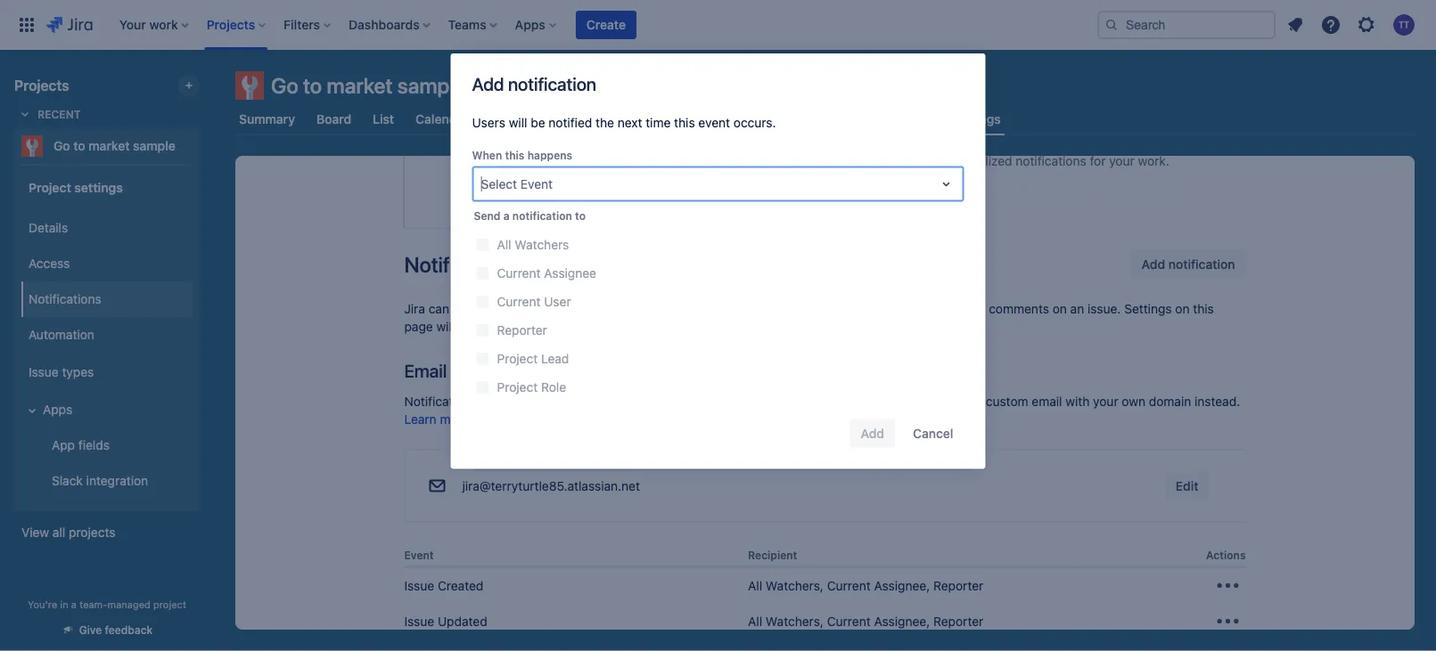 Task type: vqa. For each thing, say whether or not it's contained in the screenshot.
All Watchers
yes



Task type: describe. For each thing, give the bounding box(es) containing it.
add notification for add notification button on the top right of the page
[[1142, 257, 1235, 271]]

project settings inside group
[[29, 180, 123, 195]]

to inside "add notification" dialog
[[575, 210, 586, 222]]

your right "updates"
[[1203, 136, 1229, 151]]

work
[[773, 394, 803, 409]]

add notification button
[[1131, 250, 1246, 279]]

assignee, for issue created
[[874, 579, 930, 593]]

issues link
[[674, 103, 718, 136]]

summary
[[239, 112, 295, 127]]

0 vertical spatial go
[[271, 73, 298, 98]]

calendar link
[[412, 103, 472, 136]]

in
[[60, 599, 68, 611]]

settings
[[1124, 301, 1172, 316]]

watchers, for issue updated
[[766, 614, 824, 629]]

created
[[438, 579, 484, 593]]

0 vertical spatial domain
[[1149, 394, 1191, 409]]

project down project lead
[[497, 380, 538, 394]]

1 vertical spatial go to market sample
[[53, 139, 176, 153]]

0 vertical spatial notifications
[[1049, 136, 1120, 151]]

issues
[[677, 112, 715, 127]]

next
[[618, 115, 642, 130]]

assignee
[[544, 266, 596, 280]]

jira inside notification emails for this project can be sent directly from jira work management, or you can use a custom email with your own domain instead. learn more about sending emails from your domain
[[749, 394, 770, 409]]

on inside stay on top of your work by receiving notifications of updates to your team's projects or personalized notifications for your work.
[[861, 136, 875, 151]]

create
[[586, 17, 626, 32]]

reporter for issue created
[[933, 579, 984, 593]]

when
[[472, 149, 502, 162]]

1 vertical spatial emails
[[558, 412, 595, 427]]

give
[[79, 625, 102, 637]]

notification for "add notification" dialog
[[508, 73, 596, 94]]

app
[[52, 438, 75, 453]]

issue updated
[[404, 614, 487, 629]]

projects inside view all projects link
[[69, 526, 115, 540]]

cancel
[[913, 426, 953, 441]]

by inside stay on top of your work by receiving notifications of updates to your team's projects or personalized notifications for your work.
[[976, 136, 990, 151]]

email inside notification emails for this project can be sent directly from jira work management, or you can use a custom email with your own domain instead. learn more about sending emails from your domain
[[1032, 394, 1062, 409]]

list link
[[369, 103, 398, 136]]

issue.
[[1088, 301, 1121, 316]]

this right time
[[674, 115, 695, 130]]

to up board
[[303, 73, 322, 98]]

a inside notification emails for this project can be sent directly from jira work management, or you can use a custom email with your own domain instead. learn more about sending emails from your domain
[[976, 394, 982, 409]]

1 vertical spatial notifications
[[1016, 154, 1087, 169]]

your left own
[[1093, 394, 1119, 409]]

jira inside jira can send people or roles an email when events happen on an issue - for example, when someone comments on an issue. settings on this page will be overridden by a user's
[[404, 301, 425, 316]]

for inside jira can send people or roles an email when events happen on an issue - for example, when someone comments on an issue. settings on this page will be overridden by a user's
[[824, 301, 840, 316]]

add notification for "add notification" dialog
[[472, 73, 596, 94]]

0 vertical spatial emails
[[474, 394, 511, 409]]

collapse recent projects image
[[14, 103, 36, 125]]

project up details
[[29, 180, 71, 195]]

own
[[1122, 394, 1146, 409]]

expand image
[[21, 400, 43, 422]]

watchers
[[515, 237, 569, 252]]

integration
[[86, 474, 148, 489]]

forms
[[561, 112, 598, 127]]

add notification dialog
[[451, 53, 986, 469]]

send a notification to
[[474, 210, 586, 222]]

happen
[[700, 301, 743, 316]]

event
[[698, 115, 730, 130]]

apps
[[43, 403, 72, 417]]

1 vertical spatial event
[[404, 549, 434, 562]]

users will be notified the next time this event occurs.
[[472, 115, 776, 130]]

by inside jira can send people or roles an email when events happen on an issue - for example, when someone comments on an issue. settings on this page will be overridden by a user's
[[541, 319, 555, 334]]

all for a
[[497, 237, 511, 252]]

0 horizontal spatial domain
[[657, 412, 700, 427]]

issue for issue types
[[29, 365, 59, 380]]

automation
[[29, 328, 94, 342]]

user
[[544, 294, 571, 309]]

2 of from the left
[[1123, 136, 1135, 151]]

overridden
[[476, 319, 538, 334]]

project up work
[[908, 112, 950, 126]]

can inside jira can send people or roles an email when events happen on an issue - for example, when someone comments on an issue. settings on this page will be overridden by a user's
[[429, 301, 449, 316]]

feedback
[[105, 625, 153, 637]]

1 when from the left
[[625, 301, 655, 316]]

slack integration
[[52, 474, 148, 489]]

team-
[[79, 599, 107, 611]]

roles
[[542, 301, 570, 316]]

use
[[952, 394, 972, 409]]

issue created
[[404, 579, 484, 593]]

projects inside stay on top of your work by receiving notifications of updates to your team's projects or personalized notifications for your work.
[[874, 154, 920, 169]]

project up "project role"
[[497, 351, 538, 366]]

slack
[[52, 474, 83, 489]]

events
[[659, 301, 697, 316]]

you're
[[28, 599, 57, 611]]

sending
[[509, 412, 555, 427]]

issue types link
[[21, 353, 193, 392]]

1 horizontal spatial can
[[602, 394, 623, 409]]

receiving
[[993, 136, 1046, 151]]

your left work.
[[1109, 154, 1135, 169]]

this inside notification emails for this project can be sent directly from jira work management, or you can use a custom email with your own domain instead. learn more about sending emails from your domain
[[534, 394, 555, 409]]

example,
[[843, 301, 895, 316]]

all for created
[[748, 579, 762, 593]]

types
[[62, 365, 94, 380]]

apps button
[[21, 392, 193, 428]]

issue types
[[29, 365, 94, 380]]

notified
[[549, 115, 592, 130]]

be inside "add notification" dialog
[[531, 115, 545, 130]]

event inside "add notification" dialog
[[521, 177, 553, 191]]

role
[[541, 380, 566, 394]]

settings inside group
[[74, 180, 123, 195]]

a inside jira can send people or roles an email when events happen on an issue - for example, when someone comments on an issue. settings on this page will be overridden by a user's
[[559, 319, 566, 334]]

reports
[[736, 112, 782, 127]]

instead.
[[1195, 394, 1240, 409]]

notification for add notification button on the top right of the page
[[1169, 257, 1235, 271]]

group containing details
[[18, 205, 193, 505]]

0 vertical spatial project settings
[[908, 112, 1001, 126]]

pages
[[620, 112, 656, 127]]

open image
[[936, 173, 957, 195]]

pages link
[[616, 103, 659, 136]]

access
[[29, 256, 70, 271]]

current user
[[497, 294, 571, 309]]

stay on top of your work by receiving notifications of updates to your team's projects or personalized notifications for your work.
[[832, 136, 1229, 169]]

1 horizontal spatial sample
[[397, 73, 466, 98]]

0 horizontal spatial project
[[153, 599, 186, 611]]

1 horizontal spatial from
[[719, 394, 745, 409]]

1 vertical spatial go
[[53, 139, 70, 153]]

someone
[[933, 301, 986, 316]]

learn more about sending emails from your domain button
[[404, 411, 700, 428]]

you
[[904, 394, 924, 409]]

more
[[440, 412, 469, 427]]

reports link
[[733, 103, 786, 136]]

give feedback button
[[51, 616, 163, 645]]

be inside jira can send people or roles an email when events happen on an issue - for example, when someone comments on an issue. settings on this page will be overridden by a user's
[[458, 319, 473, 334]]

users
[[472, 115, 505, 130]]

tab list containing project settings
[[225, 103, 1426, 136]]

to inside go to market sample link
[[73, 139, 85, 153]]

details
[[29, 221, 68, 235]]

access link
[[21, 246, 193, 282]]

team's
[[832, 154, 870, 169]]

view all projects
[[21, 526, 115, 540]]

your down the sent
[[629, 412, 654, 427]]

lead
[[541, 351, 569, 366]]

a inside dialog
[[503, 210, 510, 222]]

timeline
[[490, 112, 540, 127]]

email icon image
[[427, 476, 448, 497]]

-
[[815, 301, 821, 316]]

add for add notification button on the top right of the page
[[1142, 257, 1165, 271]]

jira@terryturtle85.atlassian.net
[[462, 479, 640, 493]]

on right settings
[[1175, 301, 1190, 316]]

1 horizontal spatial notifications
[[404, 252, 522, 277]]



Task type: locate. For each thing, give the bounding box(es) containing it.
1 horizontal spatial for
[[824, 301, 840, 316]]

jira up page
[[404, 301, 425, 316]]

1 horizontal spatial event
[[521, 177, 553, 191]]

can
[[429, 301, 449, 316], [602, 394, 623, 409], [928, 394, 948, 409]]

0 horizontal spatial emails
[[474, 394, 511, 409]]

2 vertical spatial issue
[[404, 614, 434, 629]]

all watchers, current assignee, reporter for issue updated
[[748, 614, 984, 629]]

0 horizontal spatial go
[[53, 139, 70, 153]]

0 vertical spatial go to market sample
[[271, 73, 466, 98]]

be left the sent
[[626, 394, 640, 409]]

by up personalized
[[976, 136, 990, 151]]

fields
[[78, 438, 110, 453]]

can up page
[[429, 301, 449, 316]]

issue for issue created
[[404, 579, 434, 593]]

0 horizontal spatial add
[[472, 73, 504, 94]]

group containing project settings
[[18, 164, 193, 510]]

projects right all
[[69, 526, 115, 540]]

0 vertical spatial add notification
[[472, 73, 596, 94]]

a down roles
[[559, 319, 566, 334]]

1 vertical spatial be
[[458, 319, 473, 334]]

0 vertical spatial email
[[591, 301, 621, 316]]

on right 'comments' at top right
[[1053, 301, 1067, 316]]

select
[[481, 177, 517, 191]]

go to market sample down recent
[[53, 139, 176, 153]]

calendar
[[416, 112, 469, 127]]

go up the summary
[[271, 73, 298, 98]]

select event
[[481, 177, 553, 191]]

updated
[[438, 614, 487, 629]]

1 horizontal spatial jira
[[749, 394, 770, 409]]

event down "happens"
[[521, 177, 553, 191]]

stay
[[832, 136, 858, 151]]

1 horizontal spatial settings
[[953, 112, 1001, 126]]

view all projects link
[[14, 517, 200, 549]]

all for updated
[[748, 614, 762, 629]]

project up "learn more about sending emails from your domain" button
[[558, 394, 598, 409]]

give feedback
[[79, 625, 153, 637]]

1 assignee, from the top
[[874, 579, 930, 593]]

2 assignee, from the top
[[874, 614, 930, 629]]

0 horizontal spatial be
[[458, 319, 473, 334]]

1 vertical spatial projects
[[69, 526, 115, 540]]

emails down 'role'
[[558, 412, 595, 427]]

1 group from the top
[[18, 164, 193, 510]]

0 vertical spatial by
[[976, 136, 990, 151]]

0 vertical spatial project
[[558, 394, 598, 409]]

add notification inside button
[[1142, 257, 1235, 271]]

from right directly
[[719, 394, 745, 409]]

all inside "add notification" dialog
[[497, 237, 511, 252]]

0 horizontal spatial when
[[625, 301, 655, 316]]

go to market sample up list on the left top of the page
[[271, 73, 466, 98]]

email up user's
[[591, 301, 621, 316]]

0 vertical spatial issue
[[29, 365, 59, 380]]

0 horizontal spatial will
[[436, 319, 455, 334]]

market up list on the left top of the page
[[327, 73, 393, 98]]

custom
[[986, 394, 1028, 409]]

summary link
[[235, 103, 299, 136]]

of left "updates"
[[1123, 136, 1135, 151]]

a right send
[[503, 210, 510, 222]]

from right sending
[[598, 412, 625, 427]]

go to market sample
[[271, 73, 466, 98], [53, 139, 176, 153]]

issue left updated
[[404, 614, 434, 629]]

0 horizontal spatial market
[[89, 139, 130, 153]]

an left issue.
[[1070, 301, 1084, 316]]

0 vertical spatial or
[[924, 154, 936, 169]]

0 horizontal spatial can
[[429, 301, 449, 316]]

or inside jira can send people or roles an email when events happen on an issue - for example, when someone comments on an issue. settings on this page will be overridden by a user's
[[527, 301, 539, 316]]

1 horizontal spatial an
[[765, 301, 778, 316]]

0 horizontal spatial go to market sample
[[53, 139, 176, 153]]

notification up watchers
[[512, 210, 572, 222]]

2 when from the left
[[899, 301, 929, 316]]

view
[[21, 526, 49, 540]]

2 an from the left
[[765, 301, 778, 316]]

0 horizontal spatial notifications
[[29, 292, 101, 307]]

1 vertical spatial email
[[1032, 394, 1062, 409]]

0 horizontal spatial project settings
[[29, 180, 123, 195]]

2 vertical spatial be
[[626, 394, 640, 409]]

emails up about
[[474, 394, 511, 409]]

comments
[[989, 301, 1049, 316]]

time
[[646, 115, 671, 130]]

go
[[271, 73, 298, 98], [53, 139, 70, 153]]

the
[[596, 115, 614, 130]]

1 vertical spatial from
[[598, 412, 625, 427]]

notification up settings
[[1169, 257, 1235, 271]]

1 of from the left
[[901, 136, 913, 151]]

domain down directly
[[657, 412, 700, 427]]

1 horizontal spatial emails
[[558, 412, 595, 427]]

notifications up 'automation'
[[29, 292, 101, 307]]

0 vertical spatial market
[[327, 73, 393, 98]]

1 vertical spatial notification
[[512, 210, 572, 222]]

notifications up send
[[404, 252, 522, 277]]

email
[[591, 301, 621, 316], [1032, 394, 1062, 409]]

to up assignee
[[575, 210, 586, 222]]

this up "learn more about sending emails from your domain" button
[[534, 394, 555, 409]]

settings up work
[[953, 112, 1001, 126]]

1 horizontal spatial go to market sample
[[271, 73, 466, 98]]

a
[[503, 210, 510, 222], [559, 319, 566, 334], [976, 394, 982, 409], [71, 599, 77, 611]]

project inside notification emails for this project can be sent directly from jira work management, or you can use a custom email with your own domain instead. learn more about sending emails from your domain
[[558, 394, 598, 409]]

settings down go to market sample link on the left of the page
[[74, 180, 123, 195]]

list
[[373, 112, 394, 127]]

1 vertical spatial all
[[748, 579, 762, 593]]

an up user's
[[573, 301, 587, 316]]

an
[[573, 301, 587, 316], [765, 301, 778, 316], [1070, 301, 1084, 316]]

3 an from the left
[[1070, 301, 1084, 316]]

1 horizontal spatial domain
[[1149, 394, 1191, 409]]

or left roles
[[527, 301, 539, 316]]

will right page
[[436, 319, 455, 334]]

will
[[509, 115, 527, 130], [436, 319, 455, 334]]

this down add notification button on the top right of the page
[[1193, 301, 1214, 316]]

notifications down receiving
[[1016, 154, 1087, 169]]

happens
[[527, 149, 573, 162]]

0 horizontal spatial for
[[514, 394, 530, 409]]

1 vertical spatial settings
[[74, 180, 123, 195]]

0 vertical spatial will
[[509, 115, 527, 130]]

when left events
[[625, 301, 655, 316]]

1 watchers, from the top
[[766, 579, 824, 593]]

0 horizontal spatial an
[[573, 301, 587, 316]]

jira image
[[46, 14, 92, 36], [46, 14, 92, 36]]

project right managed
[[153, 599, 186, 611]]

for up sending
[[514, 394, 530, 409]]

for inside notification emails for this project can be sent directly from jira work management, or you can use a custom email with your own domain instead. learn more about sending emails from your domain
[[514, 394, 530, 409]]

cancel button
[[902, 419, 964, 448]]

group
[[18, 164, 193, 510], [18, 205, 193, 505]]

2 horizontal spatial or
[[924, 154, 936, 169]]

0 vertical spatial notification
[[508, 73, 596, 94]]

add notification inside dialog
[[472, 73, 596, 94]]

create button
[[576, 11, 637, 39]]

1 an from the left
[[573, 301, 587, 316]]

1 vertical spatial reporter
[[933, 579, 984, 593]]

0 vertical spatial jira
[[404, 301, 425, 316]]

0 vertical spatial sample
[[397, 73, 466, 98]]

automation link
[[21, 317, 193, 353]]

all watchers, current assignee, reporter
[[748, 579, 984, 593], [748, 614, 984, 629]]

1 horizontal spatial be
[[531, 115, 545, 130]]

go to market sample link
[[14, 128, 193, 164]]

0 vertical spatial projects
[[874, 154, 920, 169]]

1 vertical spatial all watchers, current assignee, reporter
[[748, 614, 984, 629]]

an left issue
[[765, 301, 778, 316]]

0 vertical spatial from
[[719, 394, 745, 409]]

2 horizontal spatial an
[[1070, 301, 1084, 316]]

with
[[1066, 394, 1090, 409]]

user's
[[569, 319, 604, 334]]

can left the sent
[[602, 394, 623, 409]]

a right the in
[[71, 599, 77, 611]]

app fields link
[[32, 428, 193, 464]]

1 horizontal spatial market
[[327, 73, 393, 98]]

When this happens text field
[[481, 175, 484, 193]]

this right when
[[505, 149, 525, 162]]

2 watchers, from the top
[[766, 614, 824, 629]]

assignee,
[[874, 579, 930, 593], [874, 614, 930, 629]]

0 vertical spatial add
[[472, 73, 504, 94]]

0 horizontal spatial sample
[[133, 139, 176, 153]]

project settings up work
[[908, 112, 1001, 126]]

add inside add notification button
[[1142, 257, 1165, 271]]

will right users
[[509, 115, 527, 130]]

0 horizontal spatial add notification
[[472, 73, 596, 94]]

personalized
[[939, 154, 1012, 169]]

a right "use"
[[976, 394, 982, 409]]

for
[[1090, 154, 1106, 169], [824, 301, 840, 316], [514, 394, 530, 409]]

for left work.
[[1090, 154, 1106, 169]]

add inside "add notification" dialog
[[472, 73, 504, 94]]

search image
[[1105, 18, 1119, 32]]

on right happen
[[747, 301, 761, 316]]

occurs.
[[734, 115, 776, 130]]

current assignee
[[497, 266, 596, 280]]

edit
[[1176, 479, 1199, 493]]

notifications
[[404, 252, 522, 277], [29, 292, 101, 307]]

event up issue created
[[404, 549, 434, 562]]

1 horizontal spatial project
[[558, 394, 598, 409]]

be inside notification emails for this project can be sent directly from jira work management, or you can use a custom email with your own domain instead. learn more about sending emails from your domain
[[626, 394, 640, 409]]

1 horizontal spatial email
[[1032, 394, 1062, 409]]

0 horizontal spatial by
[[541, 319, 555, 334]]

when right example,
[[899, 301, 929, 316]]

1 vertical spatial add
[[1142, 257, 1165, 271]]

for inside stay on top of your work by receiving notifications of updates to your team's projects or personalized notifications for your work.
[[1090, 154, 1106, 169]]

add up settings
[[1142, 257, 1165, 271]]

0 vertical spatial assignee,
[[874, 579, 930, 593]]

when this happens
[[472, 149, 573, 162]]

domain right own
[[1149, 394, 1191, 409]]

be left notified
[[531, 115, 545, 130]]

reporter inside "add notification" dialog
[[497, 323, 547, 337]]

issue left the types on the left of page
[[29, 365, 59, 380]]

all
[[53, 526, 65, 540]]

notifications right receiving
[[1049, 136, 1120, 151]]

0 vertical spatial all
[[497, 237, 511, 252]]

reporter for issue updated
[[933, 614, 984, 629]]

to right "updates"
[[1188, 136, 1200, 151]]

1 vertical spatial for
[[824, 301, 840, 316]]

go down recent
[[53, 139, 70, 153]]

1 vertical spatial will
[[436, 319, 455, 334]]

can left "use"
[[928, 394, 948, 409]]

jira issue preview in slack image
[[404, 102, 818, 229]]

slack integration link
[[32, 464, 193, 499]]

0 horizontal spatial jira
[[404, 301, 425, 316]]

issue left created at the left of page
[[404, 579, 434, 593]]

notification inside add notification button
[[1169, 257, 1235, 271]]

2 horizontal spatial can
[[928, 394, 948, 409]]

your
[[916, 136, 942, 151], [1203, 136, 1229, 151], [1109, 154, 1135, 169], [1093, 394, 1119, 409], [629, 412, 654, 427]]

1 vertical spatial by
[[541, 319, 555, 334]]

tab list
[[225, 103, 1426, 136]]

send
[[453, 301, 481, 316]]

email left with
[[1032, 394, 1062, 409]]

work
[[945, 136, 973, 151]]

your left work
[[916, 136, 942, 151]]

add notification up settings
[[1142, 257, 1235, 271]]

1 vertical spatial add notification
[[1142, 257, 1235, 271]]

1 vertical spatial jira
[[749, 394, 770, 409]]

project
[[908, 112, 950, 126], [29, 180, 71, 195], [497, 351, 538, 366], [497, 380, 538, 394]]

1 vertical spatial project
[[153, 599, 186, 611]]

learn
[[404, 412, 437, 427]]

1 horizontal spatial will
[[509, 115, 527, 130]]

projects down top
[[874, 154, 920, 169]]

jira left work
[[749, 394, 770, 409]]

1 horizontal spatial project settings
[[908, 112, 1001, 126]]

email
[[404, 361, 447, 382]]

1 horizontal spatial projects
[[874, 154, 920, 169]]

app fields
[[52, 438, 110, 453]]

1 horizontal spatial go
[[271, 73, 298, 98]]

project settings up details
[[29, 180, 123, 195]]

2 vertical spatial for
[[514, 394, 530, 409]]

market up details "link"
[[89, 139, 130, 153]]

people
[[484, 301, 523, 316]]

create banner
[[0, 0, 1436, 50]]

0 horizontal spatial settings
[[74, 180, 123, 195]]

1 horizontal spatial by
[[976, 136, 990, 151]]

market
[[327, 73, 393, 98], [89, 139, 130, 153]]

0 horizontal spatial from
[[598, 412, 625, 427]]

all watchers
[[497, 237, 569, 252]]

0 horizontal spatial or
[[527, 301, 539, 316]]

issue
[[782, 301, 812, 316]]

of right top
[[901, 136, 913, 151]]

1 vertical spatial sample
[[133, 139, 176, 153]]

managed
[[107, 599, 150, 611]]

project
[[558, 394, 598, 409], [153, 599, 186, 611]]

work.
[[1138, 154, 1169, 169]]

when
[[625, 301, 655, 316], [899, 301, 929, 316]]

directly
[[672, 394, 715, 409]]

forms link
[[558, 103, 602, 136]]

2 group from the top
[[18, 205, 193, 505]]

all watchers, current assignee, reporter for issue created
[[748, 579, 984, 593]]

this
[[674, 115, 695, 130], [505, 149, 525, 162], [1193, 301, 1214, 316], [534, 394, 555, 409]]

sent
[[644, 394, 669, 409]]

on left top
[[861, 136, 875, 151]]

issue for issue updated
[[404, 614, 434, 629]]

0 vertical spatial watchers,
[[766, 579, 824, 593]]

will inside "add notification" dialog
[[509, 115, 527, 130]]

page
[[404, 319, 433, 334]]

project role
[[497, 380, 566, 394]]

0 vertical spatial notifications
[[404, 252, 522, 277]]

2 all watchers, current assignee, reporter from the top
[[748, 614, 984, 629]]

for right - on the top right of the page
[[824, 301, 840, 316]]

or left you at right
[[888, 394, 900, 409]]

1 all watchers, current assignee, reporter from the top
[[748, 579, 984, 593]]

to down recent
[[73, 139, 85, 153]]

by down roles
[[541, 319, 555, 334]]

or inside stay on top of your work by receiving notifications of updates to your team's projects or personalized notifications for your work.
[[924, 154, 936, 169]]

2 horizontal spatial for
[[1090, 154, 1106, 169]]

2 vertical spatial reporter
[[933, 614, 984, 629]]

actions
[[1206, 549, 1246, 562]]

will inside jira can send people or roles an email when events happen on an issue - for example, when someone comments on an issue. settings on this page will be overridden by a user's
[[436, 319, 455, 334]]

projects
[[14, 77, 69, 94]]

1 horizontal spatial add
[[1142, 257, 1165, 271]]

2 horizontal spatial be
[[626, 394, 640, 409]]

or inside notification emails for this project can be sent directly from jira work management, or you can use a custom email with your own domain instead. learn more about sending emails from your domain
[[888, 394, 900, 409]]

2 vertical spatial all
[[748, 614, 762, 629]]

0 vertical spatial settings
[[953, 112, 1001, 126]]

timeline link
[[486, 103, 543, 136]]

to inside stay on top of your work by receiving notifications of updates to your team's projects or personalized notifications for your work.
[[1188, 136, 1200, 151]]

primary element
[[11, 0, 1097, 50]]

add for "add notification" dialog
[[472, 73, 504, 94]]

email inside jira can send people or roles an email when events happen on an issue - for example, when someone comments on an issue. settings on this page will be overridden by a user's
[[591, 301, 621, 316]]

1 horizontal spatial add notification
[[1142, 257, 1235, 271]]

issue inside group
[[29, 365, 59, 380]]

0 vertical spatial reporter
[[497, 323, 547, 337]]

1 vertical spatial assignee,
[[874, 614, 930, 629]]

assignee, for issue updated
[[874, 614, 930, 629]]

1 vertical spatial notifications
[[29, 292, 101, 307]]

1 vertical spatial market
[[89, 139, 130, 153]]

notifications inside group
[[29, 292, 101, 307]]

Search field
[[1097, 11, 1276, 39]]

management,
[[806, 394, 885, 409]]

0 vertical spatial be
[[531, 115, 545, 130]]

be down send
[[458, 319, 473, 334]]

details link
[[21, 210, 193, 246]]

watchers, for issue created
[[766, 579, 824, 593]]

add up users
[[472, 73, 504, 94]]

add notification up timeline
[[472, 73, 596, 94]]

notification up notified
[[508, 73, 596, 94]]

1 vertical spatial domain
[[657, 412, 700, 427]]

or left personalized
[[924, 154, 936, 169]]

this inside jira can send people or roles an email when events happen on an issue - for example, when someone comments on an issue. settings on this page will be overridden by a user's
[[1193, 301, 1214, 316]]

recipient
[[748, 549, 797, 562]]



